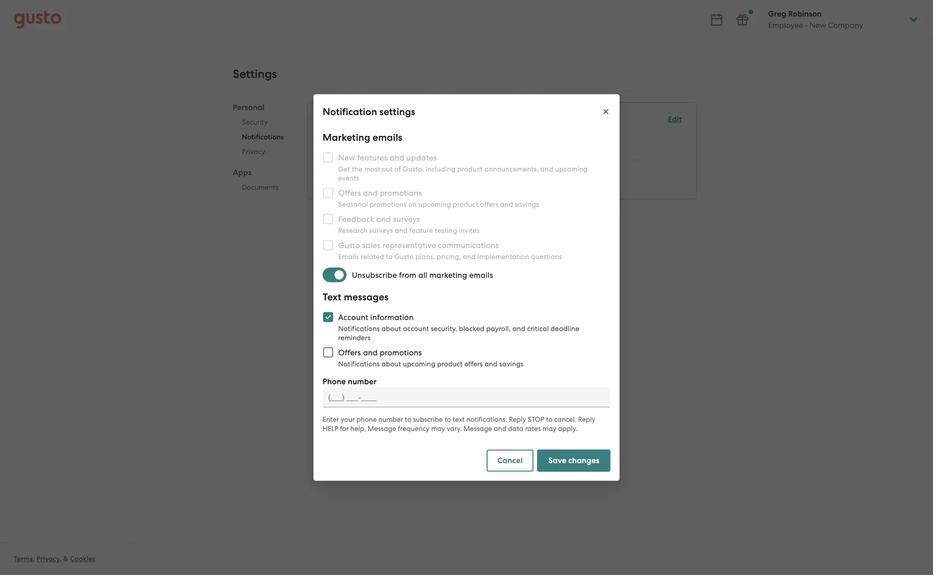 Task type: locate. For each thing, give the bounding box(es) containing it.
0 horizontal spatial message
[[368, 425, 397, 433]]

text
[[323, 166, 338, 176], [323, 291, 342, 303]]

emails down 'implementation'
[[470, 270, 494, 280]]

0 vertical spatial privacy link
[[233, 144, 293, 159]]

0 horizontal spatial number
[[348, 377, 377, 386]]

marketing
[[323, 131, 371, 143], [323, 133, 362, 142]]

vary.
[[447, 425, 462, 433]]

privacy
[[242, 148, 265, 156], [36, 555, 60, 563]]

,
[[33, 555, 35, 563], [60, 555, 62, 563]]

apps
[[233, 168, 252, 178]]

security
[[242, 118, 268, 127]]

notifications down the offers
[[339, 360, 380, 368]]

cancel
[[498, 456, 523, 465]]

1 about from the top
[[382, 325, 402, 333]]

promotions
[[370, 200, 407, 208], [380, 348, 422, 357]]

0 vertical spatial text
[[323, 166, 338, 176]]

about down offers and promotions
[[382, 360, 402, 368]]

phone number
[[323, 377, 377, 386]]

privacy link left &
[[36, 555, 60, 563]]

1 marketing from the top
[[323, 131, 371, 143]]

0 vertical spatial product
[[458, 165, 483, 173]]

account
[[339, 313, 369, 322]]

0 horizontal spatial ,
[[33, 555, 35, 563]]

events
[[339, 174, 360, 182]]

0 horizontal spatial privacy link
[[36, 555, 60, 563]]

1 vertical spatial product
[[453, 200, 479, 208]]

emails
[[373, 131, 403, 143], [364, 133, 388, 142], [334, 144, 358, 153], [470, 270, 494, 280]]

notification settings
[[323, 106, 416, 118]]

seasonal promotions on upcoming product offers and savings
[[339, 200, 540, 208]]

marketing inside marketing emails all emails
[[323, 133, 362, 142]]

savings down "text messages" element
[[515, 200, 540, 208]]

blocked
[[459, 325, 485, 333]]

to
[[386, 253, 393, 261], [405, 415, 412, 424], [445, 415, 451, 424], [547, 415, 553, 424]]

privacy left &
[[36, 555, 60, 563]]

message down phone
[[368, 425, 397, 433]]

number inside enter your phone number to subscribe to text notifications. reply stop to cancel. reply help for help. message frequency may vary. message and data rates may apply.
[[379, 415, 404, 424]]

gusto
[[395, 253, 414, 261]]

text messages none
[[323, 166, 377, 187]]

notifications up reminders
[[339, 325, 380, 333]]

critical
[[528, 325, 549, 333]]

terms
[[14, 555, 33, 563]]

and right announcements,
[[541, 165, 554, 173]]

questions
[[531, 253, 563, 261]]

text for text messages
[[323, 291, 342, 303]]

privacy link
[[233, 144, 293, 159], [36, 555, 60, 563]]

0 vertical spatial upcoming
[[556, 165, 588, 173]]

1 horizontal spatial privacy
[[242, 148, 265, 156]]

and right 'pricing,'
[[463, 253, 476, 261]]

text up none
[[323, 166, 338, 176]]

group
[[233, 102, 293, 198]]

savings
[[515, 200, 540, 208], [500, 360, 524, 368]]

edit link
[[668, 115, 683, 124]]

number right the phone
[[348, 377, 377, 386]]

2 about from the top
[[382, 360, 402, 368]]

0 vertical spatial privacy
[[242, 148, 265, 156]]

testing
[[435, 226, 458, 235]]

and left critical at right bottom
[[513, 325, 526, 333]]

marketing emails
[[323, 131, 403, 143]]

text inside notification settings dialog
[[323, 291, 342, 303]]

product
[[458, 165, 483, 173], [453, 200, 479, 208], [438, 360, 463, 368]]

cancel button
[[487, 450, 534, 472]]

message down notifications.
[[464, 425, 493, 433]]

0 vertical spatial messages
[[340, 166, 377, 176]]

0 horizontal spatial reply
[[509, 415, 527, 424]]

notifications down security link
[[242, 133, 284, 141]]

text messages
[[323, 291, 389, 303]]

1 vertical spatial offers
[[465, 360, 483, 368]]

notifications
[[323, 114, 382, 126], [242, 133, 284, 141], [339, 325, 380, 333], [339, 360, 380, 368]]

savings down payroll,
[[500, 360, 524, 368]]

data
[[509, 425, 524, 433]]

1 horizontal spatial reply
[[579, 415, 596, 424]]

1 vertical spatial privacy link
[[36, 555, 60, 563]]

number
[[348, 377, 377, 386], [379, 415, 404, 424]]

subscribe
[[413, 415, 443, 424]]

promotions down account
[[380, 348, 422, 357]]

1 horizontal spatial number
[[379, 415, 404, 424]]

0 horizontal spatial may
[[432, 425, 445, 433]]

marketing inside notification settings dialog
[[323, 131, 371, 143]]

1 horizontal spatial may
[[543, 425, 557, 433]]

privacy down notifications link
[[242, 148, 265, 156]]

none
[[323, 178, 343, 187]]

product up invites in the top of the page
[[453, 200, 479, 208]]

terms link
[[14, 555, 33, 563]]

offers down "text messages" element
[[481, 200, 499, 208]]

messages inside 'text messages none'
[[340, 166, 377, 176]]

about down information
[[382, 325, 402, 333]]

text for text messages none
[[323, 166, 338, 176]]

get
[[339, 165, 350, 173]]

and right the offers
[[363, 348, 378, 357]]

and left data
[[494, 425, 507, 433]]

number right phone
[[379, 415, 404, 424]]

2 message from the left
[[464, 425, 493, 433]]

rates
[[526, 425, 541, 433]]

about inside notifications about account security, blocked payroll, and critical deadline reminders
[[382, 325, 402, 333]]

promotions left on
[[370, 200, 407, 208]]

reply up data
[[509, 415, 527, 424]]

security,
[[431, 325, 458, 333]]

reply right cancel.
[[579, 415, 596, 424]]

notification
[[323, 106, 377, 118]]

offers
[[339, 348, 361, 357]]

about
[[382, 325, 402, 333], [382, 360, 402, 368]]

0 vertical spatial about
[[382, 325, 402, 333]]

1 reply from the left
[[509, 415, 527, 424]]

invites
[[459, 226, 480, 235]]

reply
[[509, 415, 527, 424], [579, 415, 596, 424]]

emails down settings
[[373, 131, 403, 143]]

implementation
[[478, 253, 530, 261]]

stop
[[528, 415, 545, 424]]

notifications group
[[323, 114, 683, 188]]

settings
[[233, 67, 277, 81]]

privacy link down security link
[[233, 144, 293, 159]]

notifications inside notifications about account security, blocked payroll, and critical deadline reminders
[[339, 325, 380, 333]]

&
[[63, 555, 68, 563]]

messages
[[340, 166, 377, 176], [344, 291, 389, 303]]

1 horizontal spatial privacy link
[[233, 144, 293, 159]]

and inside enter your phone number to subscribe to text notifications. reply stop to cancel. reply help for help. message frequency may vary. message and data rates may apply.
[[494, 425, 507, 433]]

1 horizontal spatial ,
[[60, 555, 62, 563]]

deadline
[[551, 325, 580, 333]]

to right stop
[[547, 415, 553, 424]]

1 vertical spatial text
[[323, 291, 342, 303]]

list
[[323, 132, 683, 188]]

account menu element
[[757, 0, 920, 39]]

Offers and promotions checkbox
[[318, 342, 339, 363]]

cookies button
[[70, 554, 96, 565]]

changes
[[569, 456, 600, 465]]

text up account information "option"
[[323, 291, 342, 303]]

and inside get the most out of gusto, including product announcements, and upcoming events
[[541, 165, 554, 173]]

plans,
[[416, 253, 435, 261]]

product down notifications about account security, blocked payroll, and critical deadline reminders
[[438, 360, 463, 368]]

text messages element
[[323, 166, 683, 188]]

help
[[323, 425, 339, 433]]

about for information
[[382, 325, 402, 333]]

most
[[365, 165, 380, 173]]

list containing marketing emails
[[323, 132, 683, 188]]

2 may from the left
[[543, 425, 557, 433]]

text inside 'text messages none'
[[323, 166, 338, 176]]

product right the including
[[458, 165, 483, 173]]

notifications.
[[467, 415, 508, 424]]

phone
[[323, 377, 346, 386]]

emails down notification settings
[[364, 133, 388, 142]]

offers down notifications about account security, blocked payroll, and critical deadline reminders
[[465, 360, 483, 368]]

may down stop
[[543, 425, 557, 433]]

1 vertical spatial messages
[[344, 291, 389, 303]]

2 text from the top
[[323, 291, 342, 303]]

offers
[[481, 200, 499, 208], [465, 360, 483, 368]]

2 marketing from the top
[[323, 133, 362, 142]]

2 vertical spatial upcoming
[[403, 360, 436, 368]]

0 vertical spatial number
[[348, 377, 377, 386]]

1 vertical spatial number
[[379, 415, 404, 424]]

may down subscribe
[[432, 425, 445, 433]]

apply.
[[559, 425, 578, 433]]

documents link
[[233, 180, 293, 195]]

1 vertical spatial about
[[382, 360, 402, 368]]

and down "text messages" element
[[501, 200, 514, 208]]

1 text from the top
[[323, 166, 338, 176]]

may
[[432, 425, 445, 433], [543, 425, 557, 433]]

0 horizontal spatial privacy
[[36, 555, 60, 563]]

documents
[[242, 183, 279, 192]]

get the most out of gusto, including product announcements, and upcoming events
[[339, 165, 588, 182]]

1 horizontal spatial message
[[464, 425, 493, 433]]

messages inside notification settings dialog
[[344, 291, 389, 303]]



Task type: describe. For each thing, give the bounding box(es) containing it.
payroll,
[[487, 325, 511, 333]]

announcements,
[[485, 165, 539, 173]]

group containing personal
[[233, 102, 293, 198]]

phone
[[357, 415, 377, 424]]

text
[[453, 415, 465, 424]]

and left feature
[[395, 226, 408, 235]]

marketing emails all emails
[[323, 133, 388, 153]]

emails right all
[[334, 144, 358, 153]]

marketing emails element
[[323, 132, 683, 160]]

research surveys and feature testing invites
[[339, 226, 480, 235]]

edit
[[668, 115, 683, 124]]

out
[[382, 165, 393, 173]]

related
[[361, 253, 385, 261]]

cancel.
[[555, 415, 577, 424]]

home image
[[14, 10, 61, 29]]

1 , from the left
[[33, 555, 35, 563]]

1 vertical spatial privacy
[[36, 555, 60, 563]]

about for and
[[382, 360, 402, 368]]

0 vertical spatial offers
[[481, 200, 499, 208]]

seasonal
[[339, 200, 368, 208]]

0 vertical spatial savings
[[515, 200, 540, 208]]

1 may from the left
[[432, 425, 445, 433]]

reminders
[[339, 334, 371, 342]]

account information
[[339, 313, 414, 322]]

research
[[339, 226, 368, 235]]

of
[[395, 165, 401, 173]]

2 reply from the left
[[579, 415, 596, 424]]

notifications about upcoming product offers and savings
[[339, 360, 524, 368]]

save changes button
[[538, 450, 611, 472]]

frequency
[[398, 425, 430, 433]]

notification settings dialog
[[314, 94, 620, 481]]

1 vertical spatial savings
[[500, 360, 524, 368]]

enter your phone number to subscribe to text notifications. reply stop to cancel. reply help for help. message frequency may vary. message and data rates may apply.
[[323, 415, 596, 433]]

messages for text messages
[[344, 291, 389, 303]]

to left the gusto
[[386, 253, 393, 261]]

unsubscribe from all marketing emails
[[352, 270, 494, 280]]

and inside notifications about account security, blocked payroll, and critical deadline reminders
[[513, 325, 526, 333]]

messages for text messages none
[[340, 166, 377, 176]]

feature
[[410, 226, 434, 235]]

to left text
[[445, 415, 451, 424]]

terms , privacy , & cookies
[[14, 555, 96, 563]]

2 vertical spatial product
[[438, 360, 463, 368]]

from
[[399, 270, 417, 280]]

offers and promotions
[[339, 348, 422, 357]]

settings
[[380, 106, 416, 118]]

security link
[[233, 115, 293, 130]]

help.
[[351, 425, 366, 433]]

pricing,
[[437, 253, 461, 261]]

including
[[426, 165, 456, 173]]

marketing for marketing emails all emails
[[323, 133, 362, 142]]

marketing for marketing emails
[[323, 131, 371, 143]]

1 message from the left
[[368, 425, 397, 433]]

personal
[[233, 103, 265, 112]]

1 vertical spatial promotions
[[380, 348, 422, 357]]

the
[[352, 165, 363, 173]]

emails related to gusto plans, pricing, and implementation questions
[[339, 253, 563, 261]]

notifications up marketing emails
[[323, 114, 382, 126]]

save
[[549, 456, 567, 465]]

upcoming inside get the most out of gusto, including product announcements, and upcoming events
[[556, 165, 588, 173]]

gusto navigation element
[[0, 39, 137, 76]]

emails
[[339, 253, 359, 261]]

product inside get the most out of gusto, including product announcements, and upcoming events
[[458, 165, 483, 173]]

Unsubscribe from all marketing emails checkbox
[[323, 265, 352, 285]]

gusto,
[[403, 165, 424, 173]]

enter
[[323, 415, 339, 424]]

cookies
[[70, 555, 96, 563]]

save changes
[[549, 456, 600, 465]]

surveys
[[370, 226, 393, 235]]

all
[[419, 270, 428, 280]]

2 , from the left
[[60, 555, 62, 563]]

your
[[341, 415, 355, 424]]

account
[[403, 325, 429, 333]]

marketing
[[430, 270, 468, 280]]

Account information checkbox
[[318, 307, 339, 327]]

to up frequency
[[405, 415, 412, 424]]

unsubscribe
[[352, 270, 397, 280]]

and down payroll,
[[485, 360, 498, 368]]

Phone number text field
[[323, 387, 611, 408]]

1 vertical spatial upcoming
[[419, 200, 451, 208]]

notifications link
[[233, 130, 293, 144]]

for
[[340, 425, 349, 433]]

notifications about account security, blocked payroll, and critical deadline reminders
[[339, 325, 580, 342]]

on
[[409, 200, 417, 208]]

0 vertical spatial promotions
[[370, 200, 407, 208]]

information
[[371, 313, 414, 322]]

all
[[323, 144, 332, 153]]



Task type: vqa. For each thing, say whether or not it's contained in the screenshot.
'YOU' to the left
no



